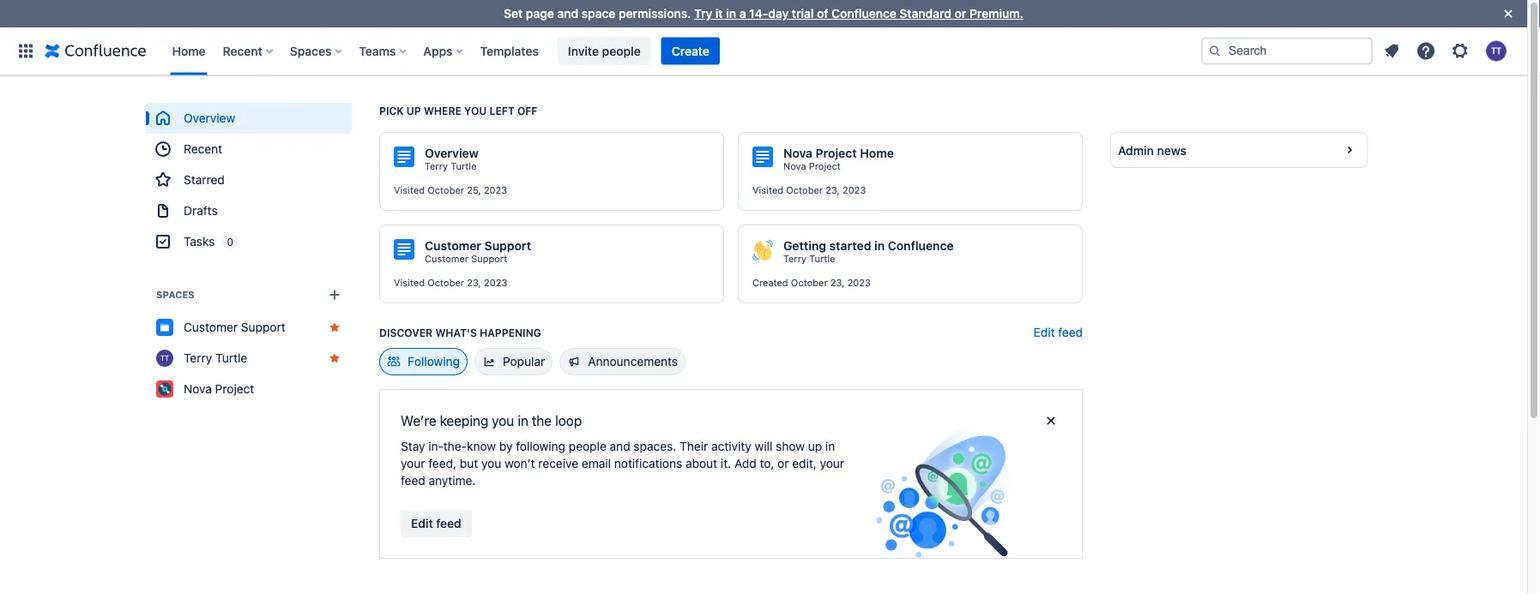 Task type: locate. For each thing, give the bounding box(es) containing it.
invite people button
[[558, 37, 651, 65]]

1 horizontal spatial edit feed
[[1034, 326, 1083, 340]]

1 horizontal spatial up
[[808, 440, 822, 454]]

overview up 'visited october 25, 2023'
[[425, 146, 479, 160]]

1 vertical spatial recent
[[184, 142, 222, 156]]

overview for overview terry turtle
[[425, 146, 479, 160]]

2 vertical spatial terry
[[184, 351, 212, 366]]

0 vertical spatial edit
[[1034, 326, 1055, 340]]

23, down started
[[830, 278, 845, 289]]

close message box image
[[1041, 411, 1061, 432]]

0 vertical spatial nova project
[[783, 161, 841, 172]]

1 vertical spatial terry turtle link
[[783, 253, 835, 265]]

and right page
[[557, 6, 578, 21]]

0 horizontal spatial and
[[557, 6, 578, 21]]

templates
[[480, 44, 539, 58]]

or right to, on the bottom of page
[[778, 457, 789, 471]]

customer
[[425, 239, 481, 253], [425, 254, 468, 265], [184, 320, 238, 335]]

spaces down tasks
[[156, 290, 195, 301]]

you
[[464, 105, 487, 117], [492, 413, 514, 429], [481, 457, 501, 471]]

1 vertical spatial people
[[569, 440, 607, 454]]

close image
[[1498, 3, 1519, 24]]

2023 down started
[[847, 278, 871, 289]]

unstar this space image
[[328, 321, 342, 335], [328, 352, 342, 366]]

1 horizontal spatial terry turtle
[[783, 254, 835, 265]]

unstar this space image inside terry turtle link
[[328, 352, 342, 366]]

0 vertical spatial terry turtle link
[[425, 160, 477, 172]]

1 vertical spatial you
[[492, 413, 514, 429]]

0 horizontal spatial terry
[[184, 351, 212, 366]]

people
[[602, 44, 641, 58], [569, 440, 607, 454]]

1 vertical spatial nova project link
[[146, 374, 352, 405]]

create link
[[661, 37, 720, 65]]

visited october 23, 2023 for customer
[[394, 278, 507, 289]]

try it in a 14-day trial of confluence standard or premium. link
[[694, 6, 1024, 21]]

recent up starred
[[184, 142, 222, 156]]

2023 up happening
[[484, 278, 507, 289]]

you inside the stay in-the-know by following people and spaces. their activity will show up in your feed, but you won't receive email notifications about it. add to, or edit, your feed anytime.
[[481, 457, 501, 471]]

0 vertical spatial feed
[[1058, 326, 1083, 340]]

0 vertical spatial unstar this space image
[[328, 321, 342, 335]]

up up edit,
[[808, 440, 822, 454]]

1 horizontal spatial spaces
[[290, 44, 332, 58]]

spaces button
[[285, 37, 349, 65]]

2023
[[484, 185, 507, 196], [843, 185, 866, 196], [484, 278, 507, 289], [847, 278, 871, 289]]

1 horizontal spatial turtle
[[451, 161, 477, 172]]

banner
[[0, 27, 1527, 76]]

0 horizontal spatial visited october 23, 2023
[[394, 278, 507, 289]]

help icon image
[[1416, 41, 1436, 61]]

notifications
[[614, 457, 682, 471]]

group
[[146, 103, 352, 257]]

in
[[726, 6, 736, 21], [874, 239, 885, 253], [518, 413, 528, 429], [825, 440, 835, 454]]

0 horizontal spatial spaces
[[156, 290, 195, 301]]

23, down nova project home on the right
[[826, 185, 840, 196]]

you left left
[[464, 105, 487, 117]]

settings icon image
[[1450, 41, 1471, 61]]

activity
[[711, 440, 752, 454]]

page
[[526, 6, 554, 21]]

1 vertical spatial up
[[808, 440, 822, 454]]

0 horizontal spatial your
[[401, 457, 425, 471]]

a
[[739, 6, 746, 21]]

visited october 23, 2023
[[753, 185, 866, 196], [394, 278, 507, 289]]

1 horizontal spatial customer support link
[[425, 253, 507, 265]]

0 horizontal spatial edit feed
[[411, 517, 462, 531]]

overview terry turtle
[[425, 146, 479, 172]]

you down know
[[481, 457, 501, 471]]

0 vertical spatial recent
[[223, 44, 262, 58]]

notification icon image
[[1382, 41, 1402, 61]]

1 horizontal spatial or
[[955, 6, 966, 21]]

started
[[829, 239, 871, 253]]

0 horizontal spatial nova project link
[[146, 374, 352, 405]]

1 vertical spatial feed
[[401, 474, 425, 488]]

october down getting
[[791, 278, 828, 289]]

2 vertical spatial feed
[[436, 517, 462, 531]]

invite people
[[568, 44, 641, 58]]

unstar this space image for customer support
[[328, 321, 342, 335]]

0 vertical spatial overview
[[184, 111, 235, 125]]

1 horizontal spatial edit
[[1034, 326, 1055, 340]]

terry inside overview terry turtle
[[425, 161, 448, 172]]

your right edit,
[[820, 457, 844, 471]]

nova project link
[[783, 160, 841, 172], [146, 374, 352, 405]]

space
[[582, 6, 616, 21]]

announcements
[[588, 355, 678, 369]]

0 vertical spatial home
[[172, 44, 206, 58]]

1 horizontal spatial edit feed button
[[1034, 324, 1083, 342]]

0 vertical spatial visited october 23, 2023
[[753, 185, 866, 196]]

try
[[694, 6, 712, 21]]

2 horizontal spatial feed
[[1058, 326, 1083, 340]]

starred link
[[146, 165, 352, 196]]

people inside "invite people" button
[[602, 44, 641, 58]]

0 vertical spatial or
[[955, 6, 966, 21]]

confluence right of at the right of page
[[832, 6, 897, 21]]

1 horizontal spatial terry
[[425, 161, 448, 172]]

0 horizontal spatial or
[[778, 457, 789, 471]]

or right standard
[[955, 6, 966, 21]]

edit feed button
[[1034, 324, 1083, 342], [401, 511, 472, 538]]

terry
[[425, 161, 448, 172], [783, 254, 807, 265], [184, 351, 212, 366]]

1 vertical spatial or
[[778, 457, 789, 471]]

stay in-the-know by following people and spaces. their activity will show up in your feed, but you won't receive email notifications about it. add to, or edit, your feed anytime.
[[401, 440, 844, 488]]

create a space image
[[324, 285, 345, 305]]

23, up discover what's happening
[[467, 278, 481, 289]]

visited up :wave: icon at top
[[753, 185, 783, 196]]

2 horizontal spatial terry
[[783, 254, 807, 265]]

2 horizontal spatial terry turtle link
[[783, 253, 835, 265]]

following
[[516, 440, 566, 454]]

2 vertical spatial you
[[481, 457, 501, 471]]

people inside the stay in-the-know by following people and spaces. their activity will show up in your feed, but you won't receive email notifications about it. add to, or edit, your feed anytime.
[[569, 440, 607, 454]]

edit feed
[[1034, 326, 1083, 340], [411, 517, 462, 531]]

2023 down nova project home on the right
[[843, 185, 866, 196]]

1 horizontal spatial visited october 23, 2023
[[753, 185, 866, 196]]

0 horizontal spatial up
[[407, 105, 421, 117]]

people right "invite"
[[602, 44, 641, 58]]

overview up recent link
[[184, 111, 235, 125]]

1 vertical spatial nova project
[[184, 382, 254, 396]]

popular
[[503, 355, 545, 369]]

terry turtle link for 25,
[[425, 160, 477, 172]]

you up by at the bottom left
[[492, 413, 514, 429]]

0 vertical spatial up
[[407, 105, 421, 117]]

created
[[753, 278, 788, 289]]

nova
[[783, 146, 813, 160], [783, 161, 806, 172], [184, 382, 212, 396]]

0 vertical spatial turtle
[[451, 161, 477, 172]]

tasks
[[184, 235, 215, 249]]

in right show
[[825, 440, 835, 454]]

0 vertical spatial confluence
[[832, 6, 897, 21]]

feed,
[[428, 457, 457, 471]]

1 horizontal spatial terry turtle link
[[425, 160, 477, 172]]

visited down overview terry turtle
[[394, 185, 425, 196]]

overview for overview
[[184, 111, 235, 125]]

0 vertical spatial edit feed
[[1034, 326, 1083, 340]]

your
[[401, 457, 425, 471], [820, 457, 844, 471]]

will
[[755, 440, 773, 454]]

1 vertical spatial overview
[[425, 146, 479, 160]]

appswitcher icon image
[[15, 41, 36, 61]]

1 vertical spatial visited october 23, 2023
[[394, 278, 507, 289]]

0 horizontal spatial home
[[172, 44, 206, 58]]

0 horizontal spatial feed
[[401, 474, 425, 488]]

october
[[427, 185, 464, 196], [786, 185, 823, 196], [427, 278, 464, 289], [791, 278, 828, 289]]

visited
[[394, 185, 425, 196], [753, 185, 783, 196], [394, 278, 425, 289]]

1 horizontal spatial feed
[[436, 517, 462, 531]]

1 vertical spatial unstar this space image
[[328, 352, 342, 366]]

visited up discover at left bottom
[[394, 278, 425, 289]]

2 vertical spatial terry turtle link
[[146, 343, 352, 374]]

it.
[[721, 457, 731, 471]]

confluence image
[[45, 41, 146, 61], [45, 41, 146, 61]]

0 vertical spatial nova project link
[[783, 160, 841, 172]]

day
[[768, 6, 789, 21]]

1 vertical spatial turtle
[[809, 254, 835, 265]]

email
[[582, 457, 611, 471]]

spaces right recent dropdown button
[[290, 44, 332, 58]]

october down nova project home on the right
[[786, 185, 823, 196]]

1 horizontal spatial home
[[860, 146, 894, 160]]

visited october 23, 2023 up the what's
[[394, 278, 507, 289]]

october up the what's
[[427, 278, 464, 289]]

1 vertical spatial and
[[610, 440, 630, 454]]

1 horizontal spatial overview
[[425, 146, 479, 160]]

following
[[408, 355, 460, 369]]

nova project
[[783, 161, 841, 172], [184, 382, 254, 396]]

1 vertical spatial edit
[[411, 517, 433, 531]]

unstar this space image for terry turtle
[[328, 352, 342, 366]]

0 vertical spatial spaces
[[290, 44, 332, 58]]

home
[[172, 44, 206, 58], [860, 146, 894, 160]]

visited for nova project home
[[753, 185, 783, 196]]

0 horizontal spatial terry turtle link
[[146, 343, 352, 374]]

1 horizontal spatial nova project
[[783, 161, 841, 172]]

overview
[[184, 111, 235, 125], [425, 146, 479, 160]]

up
[[407, 105, 421, 117], [808, 440, 822, 454]]

your down stay
[[401, 457, 425, 471]]

0 horizontal spatial overview
[[184, 111, 235, 125]]

1 horizontal spatial your
[[820, 457, 844, 471]]

1 vertical spatial customer support link
[[146, 312, 352, 343]]

up right pick
[[407, 105, 421, 117]]

0 horizontal spatial nova project
[[184, 382, 254, 396]]

1 horizontal spatial and
[[610, 440, 630, 454]]

0 vertical spatial you
[[464, 105, 487, 117]]

support
[[484, 239, 531, 253], [471, 254, 507, 265], [241, 320, 286, 335]]

edit,
[[792, 457, 817, 471]]

customer support
[[425, 239, 531, 253], [425, 254, 507, 265], [184, 320, 286, 335]]

receive
[[538, 457, 578, 471]]

people up email
[[569, 440, 607, 454]]

recent right home link
[[223, 44, 262, 58]]

in right started
[[874, 239, 885, 253]]

confluence right started
[[888, 239, 954, 253]]

23,
[[826, 185, 840, 196], [467, 278, 481, 289], [830, 278, 845, 289]]

1 vertical spatial terry turtle
[[184, 351, 247, 366]]

0 vertical spatial terry
[[425, 161, 448, 172]]

and
[[557, 6, 578, 21], [610, 440, 630, 454]]

Search field
[[1201, 37, 1373, 65]]

home link
[[167, 37, 211, 65]]

visited october 23, 2023 down nova project home on the right
[[753, 185, 866, 196]]

14-
[[749, 6, 768, 21]]

and up email
[[610, 440, 630, 454]]

spaces.
[[634, 440, 676, 454]]

0 vertical spatial people
[[602, 44, 641, 58]]

:wave: image
[[753, 240, 773, 261]]

23, for project
[[826, 185, 840, 196]]

getting started in confluence
[[783, 239, 954, 253]]

edit
[[1034, 326, 1055, 340], [411, 517, 433, 531]]

by
[[499, 440, 513, 454]]

recent button
[[218, 37, 280, 65]]

keeping
[[440, 413, 488, 429]]

set page and space permissions. try it in a 14-day trial of confluence standard or premium.
[[504, 6, 1024, 21]]

2 vertical spatial turtle
[[215, 351, 247, 366]]

2 unstar this space image from the top
[[328, 352, 342, 366]]

terry turtle
[[783, 254, 835, 265], [184, 351, 247, 366]]

1 unstar this space image from the top
[[328, 321, 342, 335]]

visited october 23, 2023 for nova
[[753, 185, 866, 196]]

0 horizontal spatial edit feed button
[[401, 511, 472, 538]]



Task type: describe. For each thing, give the bounding box(es) containing it.
2023 for customer support
[[484, 278, 507, 289]]

october for nova project home
[[786, 185, 823, 196]]

pick
[[379, 105, 404, 117]]

happening
[[480, 327, 541, 339]]

we're keeping you in the loop
[[401, 413, 582, 429]]

in inside the stay in-the-know by following people and spaces. their activity will show up in your feed, but you won't receive email notifications about it. add to, or edit, your feed anytime.
[[825, 440, 835, 454]]

2023 right 25,
[[484, 185, 507, 196]]

trial
[[792, 6, 814, 21]]

pick up where you left off
[[379, 105, 538, 117]]

recent link
[[146, 134, 352, 165]]

2023 for getting started in confluence
[[847, 278, 871, 289]]

feed inside the stay in-the-know by following people and spaces. their activity will show up in your feed, but you won't receive email notifications about it. add to, or edit, your feed anytime.
[[401, 474, 425, 488]]

about
[[686, 457, 717, 471]]

banner containing home
[[0, 27, 1527, 76]]

visited october 25, 2023
[[394, 185, 507, 196]]

23, for support
[[467, 278, 481, 289]]

0 horizontal spatial customer support link
[[146, 312, 352, 343]]

announcements button
[[560, 348, 686, 376]]

in-
[[428, 440, 443, 454]]

0 vertical spatial edit feed button
[[1034, 324, 1083, 342]]

recent inside recent dropdown button
[[223, 44, 262, 58]]

spaces inside popup button
[[290, 44, 332, 58]]

0 vertical spatial and
[[557, 6, 578, 21]]

1 vertical spatial spaces
[[156, 290, 195, 301]]

stay
[[401, 440, 425, 454]]

1 vertical spatial home
[[860, 146, 894, 160]]

2023 for nova project home
[[843, 185, 866, 196]]

drafts
[[184, 204, 218, 218]]

standard
[[900, 6, 952, 21]]

:wave: image
[[753, 240, 773, 261]]

starred
[[184, 173, 225, 187]]

terry turtle link for 23,
[[783, 253, 835, 265]]

drafts link
[[146, 196, 352, 227]]

0
[[227, 236, 233, 248]]

anytime.
[[429, 474, 476, 488]]

created october 23, 2023
[[753, 278, 871, 289]]

visited for customer support
[[394, 278, 425, 289]]

to,
[[760, 457, 774, 471]]

october for getting started in confluence
[[791, 278, 828, 289]]

know
[[467, 440, 496, 454]]

teams button
[[354, 37, 413, 65]]

1 vertical spatial edit feed button
[[401, 511, 472, 538]]

1 horizontal spatial nova project link
[[783, 160, 841, 172]]

up inside the stay in-the-know by following people and spaces. their activity will show up in your feed, but you won't receive email notifications about it. add to, or edit, your feed anytime.
[[808, 440, 822, 454]]

of
[[817, 6, 829, 21]]

october for customer support
[[427, 278, 464, 289]]

group containing overview
[[146, 103, 352, 257]]

invite
[[568, 44, 599, 58]]

templates link
[[475, 37, 544, 65]]

october left 25,
[[427, 185, 464, 196]]

overview link
[[146, 103, 352, 134]]

we're
[[401, 413, 436, 429]]

0 vertical spatial terry turtle
[[783, 254, 835, 265]]

0 horizontal spatial turtle
[[215, 351, 247, 366]]

1 vertical spatial confluence
[[888, 239, 954, 253]]

admin
[[1118, 143, 1154, 157]]

2 your from the left
[[820, 457, 844, 471]]

0 vertical spatial customer support link
[[425, 253, 507, 265]]

23, for started
[[830, 278, 845, 289]]

following button
[[379, 348, 468, 376]]

create
[[672, 44, 710, 58]]

their
[[680, 440, 708, 454]]

discover
[[379, 327, 433, 339]]

won't
[[505, 457, 535, 471]]

discover what's happening
[[379, 327, 541, 339]]

home inside home link
[[172, 44, 206, 58]]

turtle inside overview terry turtle
[[451, 161, 477, 172]]

global element
[[10, 27, 1198, 75]]

it
[[716, 6, 723, 21]]

in left the
[[518, 413, 528, 429]]

search image
[[1208, 44, 1222, 58]]

where
[[424, 105, 462, 117]]

set
[[504, 6, 523, 21]]

apps button
[[418, 37, 470, 65]]

2 horizontal spatial turtle
[[809, 254, 835, 265]]

0 horizontal spatial terry turtle
[[184, 351, 247, 366]]

what's
[[435, 327, 477, 339]]

premium.
[[970, 6, 1024, 21]]

the
[[532, 413, 552, 429]]

nova project home
[[783, 146, 894, 160]]

1 vertical spatial terry
[[783, 254, 807, 265]]

off
[[517, 105, 538, 117]]

recent inside recent link
[[184, 142, 222, 156]]

popular button
[[475, 348, 553, 376]]

news
[[1157, 143, 1187, 157]]

left
[[490, 105, 515, 117]]

0 horizontal spatial edit
[[411, 517, 433, 531]]

1 your from the left
[[401, 457, 425, 471]]

admin news
[[1118, 143, 1187, 157]]

25,
[[467, 185, 481, 196]]

but
[[460, 457, 478, 471]]

in left a
[[726, 6, 736, 21]]

1 vertical spatial edit feed
[[411, 517, 462, 531]]

teams
[[359, 44, 396, 58]]

the-
[[443, 440, 467, 454]]

admin news button
[[1111, 133, 1367, 167]]

show
[[776, 440, 805, 454]]

loop
[[555, 413, 582, 429]]

permissions.
[[619, 6, 691, 21]]

getting
[[783, 239, 826, 253]]

or inside the stay in-the-know by following people and spaces. their activity will show up in your feed, but you won't receive email notifications about it. add to, or edit, your feed anytime.
[[778, 457, 789, 471]]

apps
[[423, 44, 453, 58]]

your profile and preferences image
[[1486, 41, 1507, 61]]

add
[[734, 457, 757, 471]]

and inside the stay in-the-know by following people and spaces. their activity will show up in your feed, but you won't receive email notifications about it. add to, or edit, your feed anytime.
[[610, 440, 630, 454]]



Task type: vqa. For each thing, say whether or not it's contained in the screenshot.
the Jira image
no



